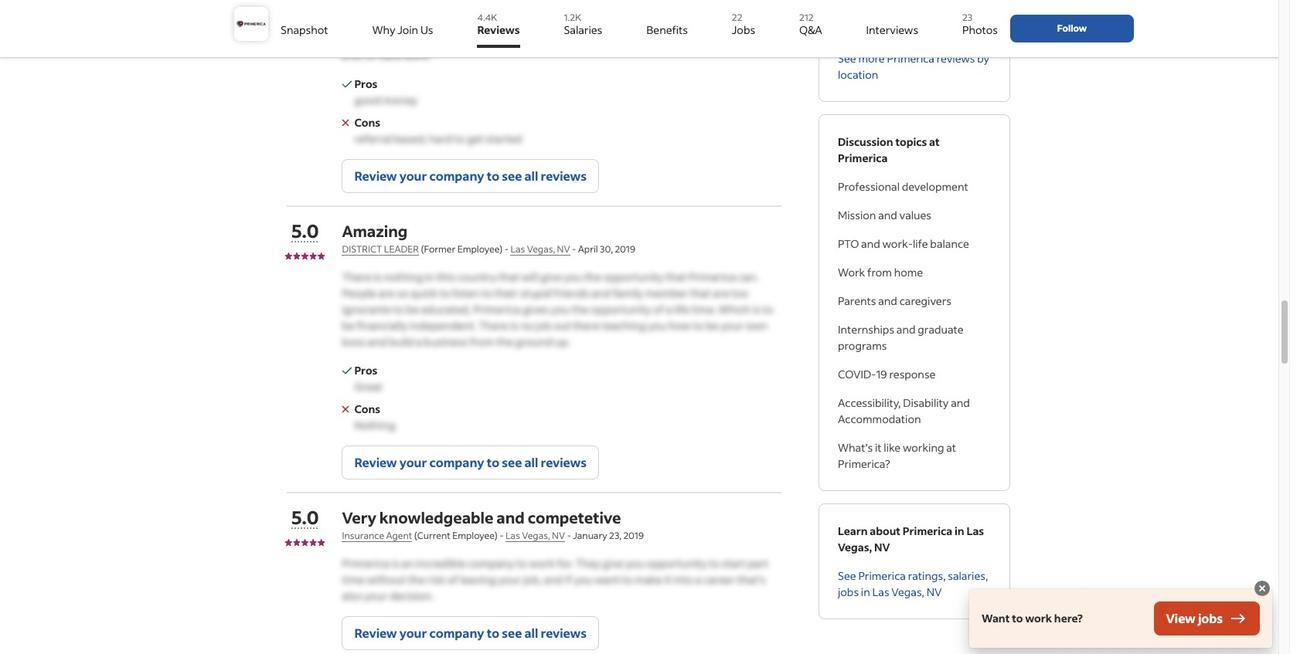 Task type: describe. For each thing, give the bounding box(es) containing it.
get
[[467, 131, 484, 146]]

want to work here?
[[982, 612, 1083, 626]]

listen
[[453, 286, 480, 301]]

1.2k
[[564, 12, 582, 23]]

people
[[342, 286, 376, 301]]

your up knowledgeable
[[400, 455, 427, 471]]

join
[[398, 22, 418, 37]]

all for 2nd the review your company to see all reviews button
[[525, 455, 538, 471]]

mission and values
[[838, 208, 932, 223]]

pto
[[838, 237, 859, 251]]

member
[[646, 286, 688, 301]]

vegas, inside amazing district leader (former employee) - las vegas, nv - april 30, 2019
[[527, 244, 555, 255]]

accessibility,
[[838, 396, 901, 411]]

close image
[[1253, 580, 1272, 598]]

by
[[978, 51, 990, 66]]

there is nothing in this country that will give you the opportunity that primerica can. people are so quick to listen to their stupid friends and family member that are too ignorante to be educated, primerica gives you the opportunity of a life time. which is to be financially independent. there is no job out there teaching you how to be your own boss and build a business from the ground up.
[[342, 270, 773, 350]]

competetive
[[528, 508, 621, 528]]

it inside what's it like working at primerica?
[[875, 441, 882, 455]]

internships
[[838, 322, 895, 337]]

if
[[565, 573, 572, 588]]

programs
[[838, 339, 887, 353]]

stupid
[[520, 286, 552, 301]]

- down competetive
[[567, 530, 571, 542]]

see for see primerica ratings, salaries, jobs in las vegas, nv
[[838, 569, 856, 584]]

and inside accessibility, disability and accommodation
[[951, 396, 970, 411]]

2 review your company to see all reviews button from the top
[[342, 446, 599, 480]]

time
[[342, 573, 364, 588]]

the inside primerica is an incredible company to work for. they give you opportunity to start part time without the risk of leaving your job, and if you want to make it into a career that's also your decision.
[[408, 573, 425, 588]]

what's it like working at primerica? link
[[838, 440, 991, 472]]

your down based,
[[400, 168, 427, 184]]

at inside what's it like working at primerica?
[[947, 441, 957, 455]]

referral
[[354, 131, 392, 146]]

team
[[377, 32, 403, 46]]

and inside internships and graduate programs
[[897, 322, 916, 337]]

risk
[[427, 573, 445, 588]]

working
[[903, 441, 944, 455]]

5.0 for very knowledgeable and competetive
[[291, 506, 319, 530]]

primerica up too
[[689, 270, 736, 285]]

set your own hours build a team a lot of hard work
[[342, 15, 438, 63]]

you up "out"
[[551, 302, 570, 317]]

quick
[[411, 286, 438, 301]]

30,
[[600, 244, 613, 255]]

las inside amazing district leader (former employee) - las vegas, nv - april 30, 2019
[[511, 244, 525, 255]]

jobs
[[732, 22, 755, 37]]

reviews for third the review your company to see all reviews button from the bottom
[[541, 168, 587, 184]]

parents and caregivers
[[838, 294, 952, 309]]

your down without
[[364, 589, 387, 604]]

see primerica ratings, salaries, jobs in las vegas, nv link
[[838, 568, 991, 601]]

ground
[[516, 335, 553, 350]]

mission
[[838, 208, 876, 223]]

professional
[[838, 179, 900, 194]]

4.4k
[[477, 12, 497, 23]]

see more primerica reviews by location link
[[838, 51, 990, 83]]

like
[[884, 441, 901, 455]]

0 horizontal spatial that
[[499, 270, 520, 285]]

q&a
[[799, 22, 822, 37]]

to inside pros good money cons referral based, hard to get started
[[454, 131, 465, 146]]

19
[[876, 367, 887, 382]]

reviews inside see more primerica reviews by location
[[937, 51, 975, 66]]

(former
[[421, 244, 456, 255]]

discussion topics at primerica
[[838, 135, 940, 165]]

salaries,
[[948, 569, 988, 584]]

lot
[[350, 48, 363, 63]]

graduate
[[918, 322, 964, 337]]

your inside set your own hours build a team a lot of hard work
[[359, 15, 383, 30]]

internships and graduate programs
[[838, 322, 964, 353]]

a left business
[[416, 335, 422, 350]]

teaching
[[602, 319, 646, 333]]

0 vertical spatial life
[[913, 237, 928, 251]]

caregivers
[[900, 294, 952, 309]]

reviews for 1st the review your company to see all reviews button from the bottom of the page
[[541, 626, 587, 642]]

23 photos
[[963, 12, 998, 37]]

5.0 button for very knowledgeable and competetive
[[291, 506, 319, 530]]

1 horizontal spatial that
[[666, 270, 687, 285]]

and inside primerica is an incredible company to work for. they give you opportunity to start part time without the risk of leaving your job, and if you want to make it into a career that's also your decision.
[[544, 573, 563, 588]]

make
[[635, 573, 663, 588]]

employee) inside very knowledgeable and competetive insurance agent (current employee) - las vegas, nv - january 23, 2019
[[453, 530, 498, 542]]

friends
[[554, 286, 590, 301]]

interviews link
[[866, 6, 919, 48]]

23,
[[609, 530, 622, 542]]

give inside primerica is an incredible company to work for. they give you opportunity to start part time without the risk of leaving your job, and if you want to make it into a career that's also your decision.
[[603, 557, 624, 571]]

hard inside set your own hours build a team a lot of hard work
[[378, 48, 402, 63]]

response
[[890, 367, 936, 382]]

you left the 'how'
[[648, 319, 667, 333]]

very knowledgeable and competetive link
[[342, 508, 621, 528]]

your left job, at the left of page
[[498, 573, 521, 588]]

work inside set your own hours build a team a lot of hard work
[[404, 48, 429, 63]]

benefits
[[647, 22, 688, 37]]

a left lot at the left top of page
[[342, 48, 348, 63]]

snapshot
[[281, 22, 328, 37]]

opportunity for amazing
[[603, 270, 664, 285]]

1 vertical spatial there
[[479, 319, 508, 333]]

nv inside learn about primerica in las vegas, nv
[[874, 540, 890, 555]]

- up their
[[505, 244, 509, 255]]

parents
[[838, 294, 876, 309]]

covid-
[[838, 367, 876, 382]]

work-
[[883, 237, 913, 251]]

in for las
[[955, 524, 965, 539]]

view jobs link
[[1154, 602, 1260, 636]]

in for this
[[425, 270, 435, 285]]

an
[[402, 557, 414, 571]]

and down the financially on the left of page
[[368, 335, 387, 350]]

there
[[573, 319, 600, 333]]

cons inside pros great cons nothing
[[354, 402, 380, 417]]

leaving
[[460, 573, 496, 588]]

you up make
[[626, 557, 645, 571]]

job,
[[524, 573, 542, 588]]

1 review your company to see all reviews from the top
[[354, 168, 587, 184]]

disability
[[903, 396, 949, 411]]

build inside there is nothing in this country that will give you the opportunity that primerica can. people are so quick to listen to their stupid friends and family member that are too ignorante to be educated, primerica gives you the opportunity of a life time. which is to be financially independent. there is no job out there teaching you how to be your own boss and build a business from the ground up.
[[389, 335, 414, 350]]

your inside there is nothing in this country that will give you the opportunity that primerica can. people are so quick to listen to their stupid friends and family member that are too ignorante to be educated, primerica gives you the opportunity of a life time. which is to be financially independent. there is no job out there teaching you how to be your own boss and build a business from the ground up.
[[721, 319, 744, 333]]

the up the "there"
[[572, 302, 589, 317]]

a inside primerica is an incredible company to work for. they give you opportunity to start part time without the risk of leaving your job, and if you want to make it into a career that's also your decision.
[[696, 573, 701, 588]]

primerica inside primerica is an incredible company to work for. they give you opportunity to start part time without the risk of leaving your job, and if you want to make it into a career that's also your decision.
[[342, 557, 390, 571]]

nothing
[[354, 418, 395, 433]]

see more primerica reviews by location
[[838, 51, 990, 82]]

can.
[[738, 270, 759, 285]]

nv inside see primerica ratings, salaries, jobs in las vegas, nv
[[927, 585, 942, 600]]

this
[[437, 270, 455, 285]]

and inside very knowledgeable and competetive insurance agent (current employee) - las vegas, nv - january 23, 2019
[[497, 508, 525, 528]]

pros for pros good money cons referral based, hard to get started
[[354, 77, 378, 91]]

the left ground
[[497, 335, 513, 350]]

amazing
[[342, 221, 408, 241]]

very knowledgeable and competetive insurance agent (current employee) - las vegas, nv - january 23, 2019
[[342, 508, 644, 542]]

212
[[799, 12, 814, 23]]

las inside learn about primerica in las vegas, nv
[[967, 524, 984, 539]]

salaries
[[564, 22, 603, 37]]

why
[[372, 22, 395, 37]]

of inside primerica is an incredible company to work for. they give you opportunity to start part time without the risk of leaving your job, and if you want to make it into a career that's also your decision.
[[447, 573, 458, 588]]

learn about primerica in las vegas, nv
[[838, 524, 984, 555]]

vegas, inside see primerica ratings, salaries, jobs in las vegas, nv
[[892, 585, 925, 600]]

reviews
[[477, 22, 520, 37]]

accommodation
[[838, 412, 921, 427]]

and left values
[[879, 208, 898, 223]]

work from home
[[838, 265, 923, 280]]

a left team
[[369, 32, 375, 46]]

all for third the review your company to see all reviews button from the bottom
[[525, 168, 538, 184]]

district leader link
[[342, 244, 419, 256]]

- left april
[[572, 244, 576, 255]]

interviews
[[866, 22, 919, 37]]

own inside set your own hours build a team a lot of hard work
[[385, 15, 407, 30]]

ignorante
[[342, 302, 391, 317]]

all for 1st the review your company to see all reviews button from the bottom of the page
[[525, 626, 538, 642]]

a down member
[[666, 302, 672, 317]]

see for 1st the review your company to see all reviews button from the bottom of the page
[[502, 626, 522, 642]]

want
[[595, 573, 620, 588]]

us
[[421, 22, 433, 37]]

great
[[354, 380, 383, 394]]



Task type: locate. For each thing, give the bounding box(es) containing it.
knowledgeable
[[380, 508, 494, 528]]

career
[[704, 573, 736, 588]]

0 vertical spatial all
[[525, 168, 538, 184]]

0 horizontal spatial of
[[365, 48, 376, 63]]

3 review your company to see all reviews from the top
[[354, 626, 587, 642]]

vegas, inside learn about primerica in las vegas, nv
[[838, 540, 872, 555]]

0 vertical spatial work
[[404, 48, 429, 63]]

5.0 button left very
[[291, 506, 319, 530]]

up.
[[555, 335, 570, 350]]

1 vertical spatial hard
[[429, 131, 452, 146]]

also
[[342, 589, 362, 604]]

based,
[[394, 131, 427, 146]]

all
[[525, 168, 538, 184], [525, 455, 538, 471], [525, 626, 538, 642]]

is up people
[[374, 270, 381, 285]]

- down "very knowledgeable and competetive" link
[[500, 530, 504, 542]]

work
[[404, 48, 429, 63], [529, 557, 555, 571], [1026, 612, 1052, 626]]

in inside see primerica ratings, salaries, jobs in las vegas, nv
[[861, 585, 870, 600]]

in left this
[[425, 270, 435, 285]]

from right work
[[868, 265, 892, 280]]

2 vertical spatial see
[[502, 626, 522, 642]]

give inside there is nothing in this country that will give you the opportunity that primerica can. people are so quick to listen to their stupid friends and family member that are too ignorante to be educated, primerica gives you the opportunity of a life time. which is to be financially independent. there is no job out there teaching you how to be your own boss and build a business from the ground up.
[[541, 270, 562, 285]]

and down 'work from home'
[[879, 294, 898, 309]]

build down the financially on the left of page
[[389, 335, 414, 350]]

1 vertical spatial see
[[502, 455, 522, 471]]

nv inside very knowledgeable and competetive insurance agent (current employee) - las vegas, nv - january 23, 2019
[[552, 530, 565, 542]]

2 vertical spatial review your company to see all reviews button
[[342, 617, 599, 651]]

jobs down learn
[[838, 585, 859, 600]]

0 horizontal spatial from
[[470, 335, 495, 350]]

las vegas, nv link up will
[[511, 244, 570, 256]]

that
[[499, 270, 520, 285], [666, 270, 687, 285], [690, 286, 711, 301]]

see down learn
[[838, 569, 856, 584]]

of down member
[[653, 302, 664, 317]]

1 horizontal spatial give
[[603, 557, 624, 571]]

nv
[[557, 244, 570, 255], [552, 530, 565, 542], [874, 540, 890, 555], [927, 585, 942, 600]]

be down so
[[406, 302, 419, 317]]

of inside there is nothing in this country that will give you the opportunity that primerica can. people are so quick to listen to their stupid friends and family member that are too ignorante to be educated, primerica gives you the opportunity of a life time. which is to be financially independent. there is no job out there teaching you how to be your own boss and build a business from the ground up.
[[653, 302, 664, 317]]

2 review from the top
[[354, 455, 397, 471]]

there up people
[[342, 270, 372, 285]]

of right risk
[[447, 573, 458, 588]]

development
[[902, 179, 969, 194]]

1 horizontal spatial own
[[746, 319, 768, 333]]

1 cons from the top
[[354, 115, 380, 130]]

hard inside pros good money cons referral based, hard to get started
[[429, 131, 452, 146]]

is left the no
[[510, 319, 518, 333]]

1 all from the top
[[525, 168, 538, 184]]

you right 'if' at the bottom
[[574, 573, 593, 588]]

work down join
[[404, 48, 429, 63]]

company up knowledgeable
[[430, 455, 484, 471]]

jobs inside see primerica ratings, salaries, jobs in las vegas, nv
[[838, 585, 859, 600]]

no
[[520, 319, 534, 333]]

1 vertical spatial work
[[529, 557, 555, 571]]

all down job, at the left of page
[[525, 626, 538, 642]]

2 vertical spatial opportunity
[[647, 557, 707, 571]]

professional development link
[[838, 179, 991, 195]]

1 horizontal spatial be
[[406, 302, 419, 317]]

balance
[[930, 237, 970, 251]]

0 vertical spatial in
[[425, 270, 435, 285]]

0 horizontal spatial there
[[342, 270, 372, 285]]

in inside learn about primerica in las vegas, nv
[[955, 524, 965, 539]]

0 horizontal spatial are
[[378, 286, 394, 301]]

company down risk
[[430, 626, 484, 642]]

0 vertical spatial of
[[365, 48, 376, 63]]

give right will
[[541, 270, 562, 285]]

1 vertical spatial it
[[665, 573, 671, 588]]

review your company to see all reviews button
[[342, 159, 599, 193], [342, 446, 599, 480], [342, 617, 599, 651]]

las vegas, nv link for amazing
[[511, 244, 570, 256]]

primerica inside discussion topics at primerica
[[838, 151, 888, 165]]

2019
[[615, 244, 636, 255], [624, 530, 644, 542]]

is
[[374, 270, 381, 285], [753, 302, 761, 317], [510, 319, 518, 333], [392, 557, 399, 571]]

employee)
[[458, 244, 503, 255], [453, 530, 498, 542]]

work inside primerica is an incredible company to work for. they give you opportunity to start part time without the risk of leaving your job, and if you want to make it into a career that's also your decision.
[[529, 557, 555, 571]]

opportunity for very knowledgeable and competetive
[[647, 557, 707, 571]]

1 vertical spatial las vegas, nv link
[[506, 530, 565, 543]]

see up "very knowledgeable and competetive" link
[[502, 455, 522, 471]]

1 horizontal spatial at
[[947, 441, 957, 455]]

3 see from the top
[[502, 626, 522, 642]]

2 vertical spatial of
[[447, 573, 458, 588]]

cons up referral
[[354, 115, 380, 130]]

0 vertical spatial see
[[838, 51, 856, 66]]

2 cons from the top
[[354, 402, 380, 417]]

5.0 button
[[291, 219, 319, 243], [291, 506, 319, 530]]

review down nothing
[[354, 455, 397, 471]]

financially
[[357, 319, 408, 333]]

there
[[342, 270, 372, 285], [479, 319, 508, 333]]

employee) inside amazing district leader (former employee) - las vegas, nv - april 30, 2019
[[458, 244, 503, 255]]

review your company to see all reviews down the get
[[354, 168, 587, 184]]

2 vertical spatial work
[[1026, 612, 1052, 626]]

your down decision.
[[400, 626, 427, 642]]

nv down competetive
[[552, 530, 565, 542]]

2 horizontal spatial be
[[706, 319, 719, 333]]

business
[[424, 335, 468, 350]]

and down parents and caregivers link
[[897, 322, 916, 337]]

and right pto
[[861, 237, 881, 251]]

2 vertical spatial all
[[525, 626, 538, 642]]

0 horizontal spatial in
[[425, 270, 435, 285]]

of
[[365, 48, 376, 63], [653, 302, 664, 317], [447, 573, 458, 588]]

covid-19 response
[[838, 367, 936, 382]]

be down "time."
[[706, 319, 719, 333]]

review your company to see all reviews button up "very knowledgeable and competetive" link
[[342, 446, 599, 480]]

it
[[875, 441, 882, 455], [665, 573, 671, 588]]

2019 right 23,
[[624, 530, 644, 542]]

las vegas, nv link
[[511, 244, 570, 256], [506, 530, 565, 543]]

review your company to see all reviews button down the get
[[342, 159, 599, 193]]

1 vertical spatial give
[[603, 557, 624, 571]]

follow
[[1058, 22, 1087, 34]]

mission and values link
[[838, 207, 991, 223]]

0 vertical spatial build
[[342, 32, 367, 46]]

review your company to see all reviews
[[354, 168, 587, 184], [354, 455, 587, 471], [354, 626, 587, 642]]

1 horizontal spatial it
[[875, 441, 882, 455]]

reviews
[[851, 26, 891, 40], [937, 51, 975, 66], [541, 168, 587, 184], [541, 455, 587, 471], [541, 626, 587, 642]]

0 vertical spatial las vegas, nv link
[[511, 244, 570, 256]]

1 vertical spatial employee)
[[453, 530, 498, 542]]

0 vertical spatial at
[[930, 135, 940, 149]]

opportunity up into
[[647, 557, 707, 571]]

1 vertical spatial review
[[354, 455, 397, 471]]

jobs right view
[[1199, 611, 1223, 627]]

primerica inside learn about primerica in las vegas, nv
[[903, 524, 953, 539]]

review your company to see all reviews down leaving
[[354, 626, 587, 642]]

22 jobs
[[732, 12, 755, 37]]

2019 inside very knowledgeable and competetive insurance agent (current employee) - las vegas, nv - january 23, 2019
[[624, 530, 644, 542]]

1 horizontal spatial hard
[[429, 131, 452, 146]]

0 horizontal spatial give
[[541, 270, 562, 285]]

snapshot link
[[281, 6, 328, 48]]

that up "time."
[[690, 286, 711, 301]]

of right lot at the left top of page
[[365, 48, 376, 63]]

5.0 for amazing
[[291, 219, 319, 243]]

build inside set your own hours build a team a lot of hard work
[[342, 32, 367, 46]]

5.0 button for amazing
[[291, 219, 319, 243]]

give up want
[[603, 557, 624, 571]]

benefits link
[[647, 6, 688, 48]]

1 vertical spatial opportunity
[[591, 302, 651, 317]]

for.
[[557, 557, 574, 571]]

1 vertical spatial 5.0
[[291, 506, 319, 530]]

1 vertical spatial jobs
[[1199, 611, 1223, 627]]

see primerica ratings, salaries, jobs in las vegas, nv
[[838, 569, 988, 600]]

1 horizontal spatial in
[[861, 585, 870, 600]]

las
[[511, 244, 525, 255], [967, 524, 984, 539], [506, 530, 520, 542], [873, 585, 890, 600]]

1 vertical spatial all
[[525, 455, 538, 471]]

1 see from the top
[[502, 168, 522, 184]]

life up the 'how'
[[674, 302, 689, 317]]

life inside there is nothing in this country that will give you the opportunity that primerica can. people are so quick to listen to their stupid friends and family member that are too ignorante to be educated, primerica gives you the opportunity of a life time. which is to be financially independent. there is no job out there teaching you how to be your own boss and build a business from the ground up.
[[674, 302, 689, 317]]

from
[[868, 265, 892, 280], [470, 335, 495, 350]]

1 horizontal spatial there
[[479, 319, 508, 333]]

1 horizontal spatial of
[[447, 573, 458, 588]]

that's
[[738, 573, 766, 588]]

work up job, at the left of page
[[529, 557, 555, 571]]

build
[[342, 32, 367, 46], [389, 335, 414, 350]]

0 vertical spatial pros
[[354, 77, 378, 91]]

view
[[1166, 611, 1196, 627]]

0 vertical spatial hard
[[378, 48, 402, 63]]

nv down about
[[874, 540, 890, 555]]

opportunity inside primerica is an incredible company to work for. they give you opportunity to start part time without the risk of leaving your job, and if you want to make it into a career that's also your decision.
[[647, 557, 707, 571]]

0 horizontal spatial life
[[674, 302, 689, 317]]

0 horizontal spatial be
[[342, 319, 355, 333]]

las down "very knowledgeable and competetive" link
[[506, 530, 520, 542]]

2 are from the left
[[713, 286, 729, 301]]

and left family
[[592, 286, 611, 301]]

employee) down "very knowledgeable and competetive" link
[[453, 530, 498, 542]]

1 pros from the top
[[354, 77, 378, 91]]

incredible
[[416, 557, 466, 571]]

see for third the review your company to see all reviews button from the bottom
[[502, 168, 522, 184]]

5.0 left amazing
[[291, 219, 319, 243]]

2 see from the top
[[838, 569, 856, 584]]

2 vertical spatial review your company to see all reviews
[[354, 626, 587, 642]]

is left an
[[392, 557, 399, 571]]

0 vertical spatial employee)
[[458, 244, 503, 255]]

2 5.0 button from the top
[[291, 506, 319, 530]]

0 vertical spatial 5.0 button
[[291, 219, 319, 243]]

22
[[732, 12, 743, 23]]

1 vertical spatial of
[[653, 302, 664, 317]]

1 horizontal spatial work
[[529, 557, 555, 571]]

0 horizontal spatial at
[[930, 135, 940, 149]]

0 vertical spatial jobs
[[838, 585, 859, 600]]

(current
[[414, 530, 451, 542]]

educated,
[[421, 302, 471, 317]]

see for see more primerica reviews by location
[[838, 51, 856, 66]]

is inside primerica is an incredible company to work for. they give you opportunity to start part time without the risk of leaving your job, and if you want to make it into a career that's also your decision.
[[392, 557, 399, 571]]

0 vertical spatial 2019
[[615, 244, 636, 255]]

company down the get
[[430, 168, 484, 184]]

0 horizontal spatial jobs
[[838, 585, 859, 600]]

nv left april
[[557, 244, 570, 255]]

2 vertical spatial in
[[861, 585, 870, 600]]

3 all from the top
[[525, 626, 538, 642]]

from right business
[[470, 335, 495, 350]]

1 vertical spatial at
[[947, 441, 957, 455]]

out
[[554, 319, 571, 333]]

1 vertical spatial cons
[[354, 402, 380, 417]]

from inside there is nothing in this country that will give you the opportunity that primerica can. people are so quick to listen to their stupid friends and family member that are too ignorante to be educated, primerica gives you the opportunity of a life time. which is to be financially independent. there is no job out there teaching you how to be your own boss and build a business from the ground up.
[[470, 335, 495, 350]]

work left here?
[[1026, 612, 1052, 626]]

1 review from the top
[[354, 168, 397, 184]]

your right set
[[359, 15, 383, 30]]

1 vertical spatial in
[[955, 524, 965, 539]]

-
[[505, 244, 509, 255], [572, 244, 576, 255], [500, 530, 504, 542], [567, 530, 571, 542]]

las inside see primerica ratings, salaries, jobs in las vegas, nv
[[873, 585, 890, 600]]

0 vertical spatial it
[[875, 441, 882, 455]]

discussion
[[838, 135, 894, 149]]

you up friends
[[564, 270, 582, 285]]

1 horizontal spatial from
[[868, 265, 892, 280]]

pros for pros great cons nothing
[[354, 363, 378, 378]]

1 horizontal spatial jobs
[[1199, 611, 1223, 627]]

hard right based,
[[429, 131, 452, 146]]

cons inside pros good money cons referral based, hard to get started
[[354, 115, 380, 130]]

own
[[385, 15, 407, 30], [746, 319, 768, 333]]

into
[[674, 573, 693, 588]]

vegas, down the ratings,
[[892, 585, 925, 600]]

1 5.0 from the top
[[291, 219, 319, 243]]

view jobs
[[1166, 611, 1223, 627]]

here?
[[1055, 612, 1083, 626]]

1 vertical spatial pros
[[354, 363, 378, 378]]

1 see from the top
[[838, 51, 856, 66]]

own inside there is nothing in this country that will give you the opportunity that primerica can. people are so quick to listen to their stupid friends and family member that are too ignorante to be educated, primerica gives you the opportunity of a life time. which is to be financially independent. there is no job out there teaching you how to be your own boss and build a business from the ground up.
[[746, 319, 768, 333]]

company inside primerica is an incredible company to work for. they give you opportunity to start part time without the risk of leaving your job, and if you want to make it into a career that's also your decision.
[[468, 557, 514, 571]]

1 vertical spatial see
[[838, 569, 856, 584]]

location
[[838, 67, 879, 82]]

they
[[576, 557, 601, 571]]

0 vertical spatial review your company to see all reviews button
[[342, 159, 599, 193]]

2 horizontal spatial that
[[690, 286, 711, 301]]

0 horizontal spatial it
[[665, 573, 671, 588]]

0 horizontal spatial build
[[342, 32, 367, 46]]

vegas, inside very knowledgeable and competetive insurance agent (current employee) - las vegas, nv - january 23, 2019
[[522, 530, 550, 542]]

time.
[[692, 302, 716, 317]]

primerica down interviews on the top of page
[[887, 51, 935, 66]]

january
[[573, 530, 607, 542]]

1 vertical spatial from
[[470, 335, 495, 350]]

is right which
[[753, 302, 761, 317]]

1 vertical spatial build
[[389, 335, 414, 350]]

opportunity up family
[[603, 270, 664, 285]]

0 vertical spatial cons
[[354, 115, 380, 130]]

vegas, down learn
[[838, 540, 872, 555]]

las vegas, nv link for very knowledgeable and competetive
[[506, 530, 565, 543]]

1 review your company to see all reviews button from the top
[[342, 159, 599, 193]]

see inside see primerica ratings, salaries, jobs in las vegas, nv
[[838, 569, 856, 584]]

primerica right about
[[903, 524, 953, 539]]

primerica down their
[[473, 302, 521, 317]]

independent.
[[410, 319, 477, 333]]

0 horizontal spatial own
[[385, 15, 407, 30]]

review your company to see all reviews up "very knowledgeable and competetive" link
[[354, 455, 587, 471]]

2019 inside amazing district leader (former employee) - las vegas, nv - april 30, 2019
[[615, 244, 636, 255]]

work from home link
[[838, 264, 991, 281]]

nv inside amazing district leader (former employee) - las vegas, nv - april 30, 2019
[[557, 244, 570, 255]]

0 vertical spatial review
[[354, 168, 397, 184]]

2 see from the top
[[502, 455, 522, 471]]

and right disability
[[951, 396, 970, 411]]

see up location
[[838, 51, 856, 66]]

and left 'if' at the bottom
[[544, 573, 563, 588]]

pto and work-life balance
[[838, 237, 970, 251]]

2 review your company to see all reviews from the top
[[354, 455, 587, 471]]

see for 2nd the review your company to see all reviews button
[[502, 455, 522, 471]]

nv down the ratings,
[[927, 585, 942, 600]]

that up their
[[499, 270, 520, 285]]

1 vertical spatial own
[[746, 319, 768, 333]]

1 vertical spatial review your company to see all reviews button
[[342, 446, 599, 480]]

see
[[502, 168, 522, 184], [502, 455, 522, 471], [502, 626, 522, 642]]

your down which
[[721, 319, 744, 333]]

boss
[[342, 335, 366, 350]]

0 vertical spatial own
[[385, 15, 407, 30]]

0 horizontal spatial work
[[404, 48, 429, 63]]

0 horizontal spatial hard
[[378, 48, 402, 63]]

want
[[982, 612, 1010, 626]]

how
[[669, 319, 691, 333]]

see inside see more primerica reviews by location
[[838, 51, 856, 66]]

1 vertical spatial 5.0 button
[[291, 506, 319, 530]]

primerica left the ratings,
[[859, 569, 906, 584]]

reviews for 2nd the review your company to see all reviews button
[[541, 455, 587, 471]]

be up boss
[[342, 319, 355, 333]]

primerica up time
[[342, 557, 390, 571]]

2 5.0 from the top
[[291, 506, 319, 530]]

1 horizontal spatial are
[[713, 286, 729, 301]]

at inside discussion topics at primerica
[[930, 135, 940, 149]]

pros inside pros good money cons referral based, hard to get started
[[354, 77, 378, 91]]

0 vertical spatial there
[[342, 270, 372, 285]]

0 vertical spatial give
[[541, 270, 562, 285]]

april
[[578, 244, 598, 255]]

1 are from the left
[[378, 286, 394, 301]]

ratings,
[[908, 569, 946, 584]]

vegas, up will
[[527, 244, 555, 255]]

1 vertical spatial 2019
[[624, 530, 644, 542]]

at right working
[[947, 441, 957, 455]]

in inside there is nothing in this country that will give you the opportunity that primerica can. people are so quick to listen to their stupid friends and family member that are too ignorante to be educated, primerica gives you the opportunity of a life time. which is to be financially independent. there is no job out there teaching you how to be your own boss and build a business from the ground up.
[[425, 270, 435, 285]]

pros up great
[[354, 363, 378, 378]]

0 vertical spatial opportunity
[[603, 270, 664, 285]]

2 horizontal spatial of
[[653, 302, 664, 317]]

2 horizontal spatial work
[[1026, 612, 1052, 626]]

0 vertical spatial from
[[868, 265, 892, 280]]

of inside set your own hours build a team a lot of hard work
[[365, 48, 376, 63]]

review
[[354, 168, 397, 184], [354, 455, 397, 471], [354, 626, 397, 642]]

0 vertical spatial 5.0
[[291, 219, 319, 243]]

pros inside pros great cons nothing
[[354, 363, 378, 378]]

2 all from the top
[[525, 455, 538, 471]]

employee) up country
[[458, 244, 503, 255]]

1 vertical spatial life
[[674, 302, 689, 317]]

it left into
[[665, 573, 671, 588]]

2 vertical spatial review
[[354, 626, 397, 642]]

there left the no
[[479, 319, 508, 333]]

the up friends
[[585, 270, 601, 285]]

very
[[342, 508, 376, 528]]

primerica inside see more primerica reviews by location
[[887, 51, 935, 66]]

insurance
[[342, 530, 384, 542]]

at
[[930, 135, 940, 149], [947, 441, 957, 455]]

at right topics
[[930, 135, 940, 149]]

0 vertical spatial review your company to see all reviews
[[354, 168, 587, 184]]

primerica inside see primerica ratings, salaries, jobs in las vegas, nv
[[859, 569, 906, 584]]

it inside primerica is an incredible company to work for. they give you opportunity to start part time without the risk of leaving your job, and if you want to make it into a career that's also your decision.
[[665, 573, 671, 588]]

2 pros from the top
[[354, 363, 378, 378]]

3 review your company to see all reviews button from the top
[[342, 617, 599, 651]]

company up leaving
[[468, 557, 514, 571]]

1 horizontal spatial build
[[389, 335, 414, 350]]

a right into
[[696, 573, 701, 588]]

3 review from the top
[[354, 626, 397, 642]]

started
[[486, 131, 522, 146]]

you
[[564, 270, 582, 285], [551, 302, 570, 317], [648, 319, 667, 333], [626, 557, 645, 571], [574, 573, 593, 588]]

las down learn about primerica in las vegas, nv
[[873, 585, 890, 600]]

212 q&a
[[799, 12, 822, 37]]

0 vertical spatial see
[[502, 168, 522, 184]]

what's it like working at primerica?
[[838, 441, 957, 472]]

and left competetive
[[497, 508, 525, 528]]

las inside very knowledgeable and competetive insurance agent (current employee) - las vegas, nv - january 23, 2019
[[506, 530, 520, 542]]

1 horizontal spatial life
[[913, 237, 928, 251]]

primerica down discussion
[[838, 151, 888, 165]]

all up competetive
[[525, 455, 538, 471]]

2 horizontal spatial in
[[955, 524, 965, 539]]

that up member
[[666, 270, 687, 285]]

1 5.0 button from the top
[[291, 219, 319, 243]]

too
[[731, 286, 749, 301]]

1 vertical spatial review your company to see all reviews
[[354, 455, 587, 471]]

see down primerica is an incredible company to work for. they give you opportunity to start part time without the risk of leaving your job, and if you want to make it into a career that's also your decision.
[[502, 626, 522, 642]]



Task type: vqa. For each thing, say whether or not it's contained in the screenshot.
middle work
yes



